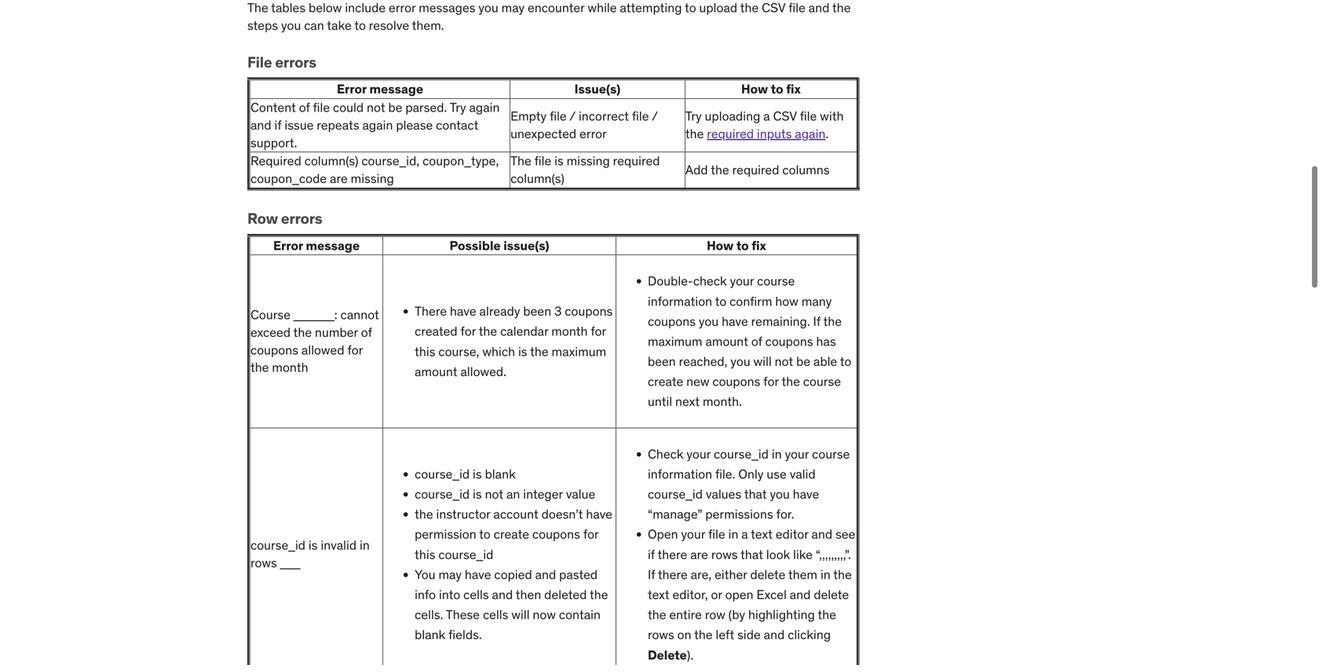 Task type: vqa. For each thing, say whether or not it's contained in the screenshot.
us
no



Task type: describe. For each thing, give the bounding box(es) containing it.
which
[[482, 343, 515, 359]]

cannot
[[341, 307, 379, 323]]

resolve
[[369, 17, 409, 33]]

this inside course_id is blank course_id is not an integer value the instructor account doesn't have permission to create coupons for this course_id you may have copied and pasted info into cells and then deleted the cells. these cells will now contain blank fields.
[[415, 546, 435, 563]]

fields.
[[449, 627, 482, 643]]

1 / from the left
[[570, 108, 576, 124]]

is inside the file is missing required column(s)
[[555, 153, 564, 169]]

empty
[[511, 108, 547, 124]]

info
[[415, 587, 436, 603]]

course inside 'check your course_id in your course information file. only use valid course_id values that you have "manage" permissions for. open your file in a text editor and see if there are rows that look like ",,,,,,,,,". if there are, either delete them in the text editor, or open excel and delete the entire row (by highlighting the rows on the left side and clicking delete ).'
[[812, 446, 850, 462]]

can
[[304, 17, 324, 33]]

error for of
[[337, 81, 367, 97]]

___
[[280, 555, 301, 571]]

the inside the try uploading a csv file with the
[[686, 126, 704, 142]]

been inside double-check your course information to confirm how many coupons you have remaining. if the maximum amount of coupons has been reached, you will not be able to create new coupons for the course until next month.
[[648, 353, 676, 370]]

you down 'check'
[[699, 313, 719, 329]]

pasted
[[559, 567, 598, 583]]

file errors
[[247, 52, 316, 71]]

are inside 'check your course_id in your course information file. only use valid course_id values that you have "manage" permissions for. open your file in a text editor and see if there are rows that look like ",,,,,,,,,". if there are, either delete them in the text editor, or open excel and delete the entire row (by highlighting the rows on the left side and clicking delete ).'
[[690, 546, 708, 563]]

the file is missing required column(s)
[[511, 153, 660, 187]]

add
[[686, 162, 708, 178]]

1 vertical spatial cells
[[483, 607, 508, 623]]

columns
[[782, 162, 830, 178]]

the tables below include error messages you may encounter while attempting to upload the csv file and the steps you can take to resolve them.
[[247, 0, 851, 33]]

with
[[820, 108, 844, 124]]

values
[[706, 486, 742, 502]]

issue
[[285, 117, 314, 133]]

have left copied
[[465, 567, 491, 583]]

maximum inside there have already been 3 coupons created for the calendar month for this course, which is the maximum amount allowed.
[[552, 343, 606, 359]]

next
[[675, 394, 700, 410]]

you right messages
[[479, 0, 498, 16]]

your up valid on the right bottom of the page
[[785, 446, 809, 462]]

fix for /
[[786, 81, 801, 97]]

many
[[802, 293, 832, 309]]

required inputs again link
[[707, 126, 826, 142]]

1 vertical spatial course
[[803, 374, 841, 390]]

and inside the tables below include error messages you may encounter while attempting to upload the csv file and the steps you can take to resolve them.
[[809, 0, 830, 16]]

you
[[415, 567, 436, 583]]

coupon_type,
[[423, 153, 499, 169]]

permission
[[415, 526, 476, 542]]

permissions
[[706, 506, 773, 522]]

how to fix for there have already been 3 coupons created for the calendar month for this course, which is the maximum amount allowed.
[[707, 237, 766, 253]]

error message for the
[[273, 237, 360, 253]]

doesn't
[[542, 506, 583, 522]]

take
[[327, 17, 352, 33]]

column(s) inside the file is missing required column(s)
[[511, 170, 565, 187]]

number
[[315, 324, 358, 340]]

unexpected
[[511, 126, 577, 142]]

).
[[687, 647, 694, 663]]

in down the permissions
[[728, 526, 739, 542]]

able
[[814, 353, 837, 370]]

coupons inside course ______: cannot exceed the number of coupons allowed for the month
[[251, 342, 298, 358]]

copied
[[494, 567, 532, 583]]

like
[[793, 546, 813, 563]]

column(s) inside required column(s) course_id, coupon_type, coupon_code are missing
[[304, 153, 358, 169]]

coupon_code
[[251, 170, 327, 187]]

in down ",,,,,,,,,".
[[821, 567, 831, 583]]

csv inside the tables below include error messages you may encounter while attempting to upload the csv file and the steps you can take to resolve them.
[[762, 0, 786, 16]]

until
[[648, 394, 672, 410]]

2 / from the left
[[652, 108, 658, 124]]

are,
[[691, 567, 712, 583]]

issue(s)
[[504, 237, 549, 253]]

coupons inside there have already been 3 coupons created for the calendar month for this course, which is the maximum amount allowed.
[[565, 303, 613, 319]]

required
[[251, 153, 301, 169]]

been inside there have already been 3 coupons created for the calendar month for this course, which is the maximum amount allowed.
[[523, 303, 551, 319]]

double-
[[648, 273, 693, 289]]

use
[[767, 466, 787, 482]]

side
[[738, 627, 761, 643]]

how for empty file / incorrect file / unexpected error
[[741, 81, 768, 97]]

calendar
[[500, 323, 548, 339]]

check
[[648, 446, 684, 462]]

course_id is invalid in rows ___
[[251, 537, 370, 571]]

editor,
[[673, 587, 708, 603]]

possible issue(s)
[[450, 237, 549, 253]]

the for the file is missing required column(s)
[[511, 153, 531, 169]]

remaining.
[[751, 313, 810, 329]]

your right the check
[[687, 446, 711, 462]]

to right able
[[840, 353, 852, 370]]

file inside the tables below include error messages you may encounter while attempting to upload the csv file and the steps you can take to resolve them.
[[789, 0, 806, 16]]

row errors
[[247, 209, 325, 228]]

inputs
[[757, 126, 792, 142]]

for right calendar on the left of page
[[591, 323, 606, 339]]

open
[[648, 526, 678, 542]]

while
[[588, 0, 617, 16]]

may inside course_id is blank course_id is not an integer value the instructor account doesn't have permission to create coupons for this course_id you may have copied and pasted info into cells and then deleted the cells. these cells will now contain blank fields.
[[439, 567, 462, 583]]

0 vertical spatial course
[[757, 273, 795, 289]]

try inside the try uploading a csv file with the
[[686, 108, 702, 124]]

issue(s)
[[575, 81, 621, 97]]

if inside 'check your course_id in your course information file. only use valid course_id values that you have "manage" permissions for. open your file in a text editor and see if there are rows that look like ",,,,,,,,,". if there are, either delete them in the text editor, or open excel and delete the entire row (by highlighting the rows on the left side and clicking delete ).'
[[648, 546, 655, 563]]

missing inside required column(s) course_id, coupon_type, coupon_code are missing
[[351, 170, 394, 187]]

1 vertical spatial delete
[[814, 587, 849, 603]]

has
[[816, 333, 836, 349]]

for up "course,"
[[461, 323, 476, 339]]

file.
[[715, 466, 735, 482]]

of inside double-check your course information to confirm how many coupons you have remaining. if the maximum amount of coupons has been reached, you will not be able to create new coupons for the course until next month.
[[751, 333, 762, 349]]

required down uploading
[[707, 126, 754, 142]]

1 horizontal spatial again
[[469, 99, 500, 115]]

invalid
[[321, 537, 357, 553]]

encounter
[[528, 0, 585, 16]]

for inside course ______: cannot exceed the number of coupons allowed for the month
[[347, 342, 363, 358]]

to left upload at the top right
[[685, 0, 696, 16]]

and inside content of file could not be parsed. try again and if issue repeats again please contact support.
[[251, 117, 271, 133]]

"manage"
[[648, 506, 703, 522]]

(by
[[729, 607, 745, 623]]

try inside content of file could not be parsed. try again and if issue repeats again please contact support.
[[450, 99, 466, 115]]

error for ______:
[[273, 237, 303, 253]]

could
[[333, 99, 364, 115]]

to down 'check'
[[715, 293, 727, 309]]

required inside the file is missing required column(s)
[[613, 153, 660, 169]]

them
[[788, 567, 818, 583]]

coupons down double-
[[648, 313, 696, 329]]

please
[[396, 117, 433, 133]]

amount inside double-check your course information to confirm how many coupons you have remaining. if the maximum amount of coupons has been reached, you will not be able to create new coupons for the course until next month.
[[706, 333, 748, 349]]

row
[[705, 607, 726, 623]]

error message for not
[[337, 81, 423, 97]]

on
[[677, 627, 692, 643]]

error inside the tables below include error messages you may encounter while attempting to upload the csv file and the steps you can take to resolve them.
[[389, 0, 416, 16]]

you down tables
[[281, 17, 301, 33]]

1 there from the top
[[658, 546, 687, 563]]

coupons inside course_id is blank course_id is not an integer value the instructor account doesn't have permission to create coupons for this course_id you may have copied and pasted info into cells and then deleted the cells. these cells will now contain blank fields.
[[532, 526, 580, 542]]

how for there have already been 3 coupons created for the calendar month for this course, which is the maximum amount allowed.
[[707, 237, 734, 253]]

or
[[711, 587, 722, 603]]

to up the try uploading a csv file with the
[[771, 81, 784, 97]]

highlighting
[[748, 607, 815, 623]]

errors for row errors
[[281, 209, 322, 228]]

if inside double-check your course information to confirm how many coupons you have remaining. if the maximum amount of coupons has been reached, you will not be able to create new coupons for the course until next month.
[[813, 313, 821, 329]]

if inside content of file could not be parsed. try again and if issue repeats again please contact support.
[[275, 117, 282, 133]]

1 horizontal spatial text
[[751, 526, 773, 542]]

deleted
[[544, 587, 587, 603]]

either
[[715, 567, 747, 583]]

be inside double-check your course information to confirm how many coupons you have remaining. if the maximum amount of coupons has been reached, you will not be able to create new coupons for the course until next month.
[[796, 353, 811, 370]]

are inside required column(s) course_id, coupon_type, coupon_code are missing
[[330, 170, 348, 187]]

attempting
[[620, 0, 682, 16]]

csv inside the try uploading a csv file with the
[[773, 108, 797, 124]]

look
[[766, 546, 790, 563]]

parsed.
[[406, 99, 447, 115]]

clicking
[[788, 627, 831, 643]]

check your course_id in your course information file. only use valid course_id values that you have "manage" permissions for. open your file in a text editor and see if there are rows that look like ",,,,,,,,,". if there are, either delete them in the text editor, or open excel and delete the entire row (by highlighting the rows on the left side and clicking delete ).
[[648, 446, 856, 663]]

support.
[[251, 135, 297, 151]]

an
[[507, 486, 520, 502]]

valid
[[790, 466, 816, 482]]

errors for file errors
[[275, 52, 316, 71]]



Task type: locate. For each thing, give the bounding box(es) containing it.
maximum
[[648, 333, 703, 349], [552, 343, 606, 359]]

your inside double-check your course information to confirm how many coupons you have remaining. if the maximum amount of coupons has been reached, you will not be able to create new coupons for the course until next month.
[[730, 273, 754, 289]]

0 horizontal spatial not
[[367, 99, 385, 115]]

have down value
[[586, 506, 613, 522]]

0 vertical spatial the
[[247, 0, 268, 16]]

1 vertical spatial message
[[306, 237, 360, 253]]

the
[[740, 0, 759, 16], [832, 0, 851, 16], [686, 126, 704, 142], [711, 162, 729, 178], [824, 313, 842, 329], [479, 323, 497, 339], [293, 324, 312, 340], [530, 343, 549, 359], [251, 359, 269, 376], [782, 374, 800, 390], [415, 506, 433, 522], [834, 567, 852, 583], [590, 587, 608, 603], [648, 607, 666, 623], [818, 607, 836, 623], [694, 627, 713, 643]]

0 vertical spatial error
[[337, 81, 367, 97]]

upload
[[699, 0, 738, 16]]

1 vertical spatial not
[[775, 353, 793, 370]]

1 horizontal spatial blank
[[485, 466, 516, 482]]

contain
[[559, 607, 601, 623]]

/ right incorrect
[[652, 108, 658, 124]]

1 horizontal spatial if
[[648, 546, 655, 563]]

0 horizontal spatial error
[[389, 0, 416, 16]]

information inside 'check your course_id in your course information file. only use valid course_id values that you have "manage" permissions for. open your file in a text editor and see if there are rows that look like ",,,,,,,,,". if there are, either delete them in the text editor, or open excel and delete the entire row (by highlighting the rows on the left side and clicking delete ).'
[[648, 466, 712, 482]]

2 this from the top
[[415, 546, 435, 563]]

your
[[730, 273, 754, 289], [687, 446, 711, 462], [785, 446, 809, 462], [681, 526, 705, 542]]

for inside course_id is blank course_id is not an integer value the instructor account doesn't have permission to create coupons for this course_id you may have copied and pasted info into cells and then deleted the cells. these cells will now contain blank fields.
[[583, 526, 599, 542]]

have inside there have already been 3 coupons created for the calendar month for this course, which is the maximum amount allowed.
[[450, 303, 476, 319]]

create down the account on the left
[[494, 526, 529, 542]]

2 horizontal spatial rows
[[711, 546, 738, 563]]

0 horizontal spatial maximum
[[552, 343, 606, 359]]

cells up these
[[463, 587, 489, 603]]

1 horizontal spatial be
[[796, 353, 811, 370]]

message for be
[[370, 81, 423, 97]]

value
[[566, 486, 596, 502]]

0 horizontal spatial message
[[306, 237, 360, 253]]

error inside empty file / incorrect file / unexpected error
[[580, 126, 607, 142]]

your up confirm
[[730, 273, 754, 289]]

0 horizontal spatial will
[[511, 607, 530, 623]]

error message
[[337, 81, 423, 97], [273, 237, 360, 253]]

1 horizontal spatial not
[[485, 486, 503, 502]]

allowed.
[[461, 363, 507, 380]]

1 horizontal spatial may
[[502, 0, 525, 16]]

try up contact
[[450, 99, 466, 115]]

file inside 'check your course_id in your course information file. only use valid course_id values that you have "manage" permissions for. open your file in a text editor and see if there are rows that look like ",,,,,,,,,". if there are, either delete them in the text editor, or open excel and delete the entire row (by highlighting the rows on the left side and clicking delete ).'
[[708, 526, 725, 542]]

required inputs again .
[[707, 126, 829, 142]]

below
[[309, 0, 342, 16]]

2 horizontal spatial of
[[751, 333, 762, 349]]

1 vertical spatial fix
[[752, 237, 766, 253]]

already
[[479, 303, 520, 319]]

if down open
[[648, 546, 655, 563]]

0 horizontal spatial rows
[[251, 555, 277, 571]]

month.
[[703, 394, 742, 410]]

if up the support.
[[275, 117, 282, 133]]

open
[[725, 587, 754, 603]]

1 vertical spatial amount
[[415, 363, 458, 380]]

1 horizontal spatial are
[[690, 546, 708, 563]]

1 vertical spatial blank
[[415, 627, 446, 643]]

1 information from the top
[[648, 293, 712, 309]]

month inside course ______: cannot exceed the number of coupons allowed for the month
[[272, 359, 308, 376]]

error up could
[[337, 81, 367, 97]]

course
[[251, 307, 291, 323]]

there down open
[[658, 546, 687, 563]]

missing down empty file / incorrect file / unexpected error
[[567, 153, 610, 169]]

messages
[[419, 0, 476, 16]]

of inside course ______: cannot exceed the number of coupons allowed for the month
[[361, 324, 372, 340]]

0 vertical spatial column(s)
[[304, 153, 358, 169]]

0 vertical spatial how
[[741, 81, 768, 97]]

0 horizontal spatial text
[[648, 587, 670, 603]]

rows
[[711, 546, 738, 563], [251, 555, 277, 571], [648, 627, 674, 643]]

required column(s) course_id, coupon_type, coupon_code are missing
[[251, 153, 499, 187]]

possible
[[450, 237, 501, 253]]

1 horizontal spatial delete
[[814, 587, 849, 603]]

0 horizontal spatial month
[[272, 359, 308, 376]]

text
[[751, 526, 773, 542], [648, 587, 670, 603]]

1 horizontal spatial column(s)
[[511, 170, 565, 187]]

maximum down 3
[[552, 343, 606, 359]]

0 vertical spatial been
[[523, 303, 551, 319]]

create
[[648, 374, 683, 390], [494, 526, 529, 542]]

1 horizontal spatial try
[[686, 108, 702, 124]]

0 vertical spatial will
[[754, 353, 772, 370]]

left
[[716, 627, 734, 643]]

fix up confirm
[[752, 237, 766, 253]]

have
[[450, 303, 476, 319], [722, 313, 748, 329], [793, 486, 819, 502], [586, 506, 613, 522], [465, 567, 491, 583]]

month down "allowed"
[[272, 359, 308, 376]]

0 vertical spatial information
[[648, 293, 712, 309]]

steps
[[247, 17, 278, 33]]

try uploading a csv file with the
[[686, 108, 844, 142]]

if
[[275, 117, 282, 133], [648, 546, 655, 563]]

you down use
[[770, 486, 790, 502]]

see
[[836, 526, 856, 542]]

1 horizontal spatial rows
[[648, 627, 674, 643]]

1 vertical spatial error
[[580, 126, 607, 142]]

0 vertical spatial csv
[[762, 0, 786, 16]]

amount inside there have already been 3 coupons created for the calendar month for this course, which is the maximum amount allowed.
[[415, 363, 458, 380]]

1 horizontal spatial amount
[[706, 333, 748, 349]]

entire
[[669, 607, 702, 623]]

for inside double-check your course information to confirm how many coupons you have remaining. if the maximum amount of coupons has been reached, you will not be able to create new coupons for the course until next month.
[[764, 374, 779, 390]]

3
[[555, 303, 562, 319]]

integer
[[523, 486, 563, 502]]

not left an in the bottom left of the page
[[485, 486, 503, 502]]

errors right row
[[281, 209, 322, 228]]

rows inside course_id is invalid in rows ___
[[251, 555, 277, 571]]

if inside 'check your course_id in your course information file. only use valid course_id values that you have "manage" permissions for. open your file in a text editor and see if there are rows that look like ",,,,,,,,,". if there are, either delete them in the text editor, or open excel and delete the entire row (by highlighting the rows on the left side and clicking delete ).'
[[648, 567, 655, 583]]

content
[[251, 99, 296, 115]]

1 vertical spatial if
[[648, 567, 655, 583]]

1 horizontal spatial error
[[337, 81, 367, 97]]

the for the tables below include error messages you may encounter while attempting to upload the csv file and the steps you can take to resolve them.
[[247, 0, 268, 16]]

for down remaining.
[[764, 374, 779, 390]]

course ______: cannot exceed the number of coupons allowed for the month
[[251, 307, 379, 376]]

uploading
[[705, 108, 761, 124]]

error message up content of file could not be parsed. try again and if issue repeats again please contact support.
[[337, 81, 423, 97]]

0 vertical spatial create
[[648, 374, 683, 390]]

create inside course_id is blank course_id is not an integer value the instructor account doesn't have permission to create coupons for this course_id you may have copied and pasted info into cells and then deleted the cells. these cells will now contain blank fields.
[[494, 526, 529, 542]]

maximum inside double-check your course information to confirm how many coupons you have remaining. if the maximum amount of coupons has been reached, you will not be able to create new coupons for the course until next month.
[[648, 333, 703, 349]]

1 vertical spatial column(s)
[[511, 170, 565, 187]]

missing inside the file is missing required column(s)
[[567, 153, 610, 169]]

in up use
[[772, 446, 782, 462]]

0 vertical spatial there
[[658, 546, 687, 563]]

text left the editor,
[[648, 587, 670, 603]]

0 vertical spatial errors
[[275, 52, 316, 71]]

have right "there"
[[450, 303, 476, 319]]

incorrect
[[579, 108, 629, 124]]

message for number
[[306, 237, 360, 253]]

be inside content of file could not be parsed. try again and if issue repeats again please contact support.
[[388, 99, 402, 115]]

1 vertical spatial error
[[273, 237, 303, 253]]

for.
[[776, 506, 794, 522]]

create inside double-check your course information to confirm how many coupons you have remaining. if the maximum amount of coupons has been reached, you will not be able to create new coupons for the course until next month.
[[648, 374, 683, 390]]

1 horizontal spatial create
[[648, 374, 683, 390]]

a inside the try uploading a csv file with the
[[764, 108, 770, 124]]

error up resolve
[[389, 0, 416, 16]]

of down cannot
[[361, 324, 372, 340]]

only
[[738, 466, 764, 482]]

reached,
[[679, 353, 728, 370]]

will inside double-check your course information to confirm how many coupons you have remaining. if the maximum amount of coupons has been reached, you will not be able to create new coupons for the course until next month.
[[754, 353, 772, 370]]

is inside course_id is invalid in rows ___
[[309, 537, 318, 553]]

fix up the try uploading a csv file with the
[[786, 81, 801, 97]]

you right the reached,
[[731, 353, 751, 370]]

course_id is blank course_id is not an integer value the instructor account doesn't have permission to create coupons for this course_id you may have copied and pasted info into cells and then deleted the cells. these cells will now contain blank fields.
[[415, 466, 613, 643]]

0 vertical spatial may
[[502, 0, 525, 16]]

how to fix for empty file / incorrect file / unexpected error
[[741, 81, 801, 97]]

rows up 'delete'
[[648, 627, 674, 643]]

new
[[686, 374, 710, 390]]

not inside course_id is blank course_id is not an integer value the instructor account doesn't have permission to create coupons for this course_id you may have copied and pasted info into cells and then deleted the cells. these cells will now contain blank fields.
[[485, 486, 503, 502]]

try left uploading
[[686, 108, 702, 124]]

coupons down remaining.
[[765, 333, 813, 349]]

that
[[744, 486, 767, 502], [741, 546, 763, 563]]

coupons down exceed
[[251, 342, 298, 358]]

file
[[247, 52, 272, 71]]

to down instructor
[[479, 526, 491, 542]]

month down 3
[[552, 323, 588, 339]]

file inside the file is missing required column(s)
[[535, 153, 552, 169]]

again down could
[[362, 117, 393, 133]]

1 vertical spatial a
[[742, 526, 748, 542]]

course up valid on the right bottom of the page
[[812, 446, 850, 462]]

have down valid on the right bottom of the page
[[793, 486, 819, 502]]

message
[[370, 81, 423, 97], [306, 237, 360, 253]]

0 vertical spatial fix
[[786, 81, 801, 97]]

course_id inside course_id is invalid in rows ___
[[251, 537, 306, 553]]

1 vertical spatial error message
[[273, 237, 360, 253]]

account
[[493, 506, 539, 522]]

0 horizontal spatial again
[[362, 117, 393, 133]]

how up uploading
[[741, 81, 768, 97]]

0 vertical spatial month
[[552, 323, 588, 339]]

1 vertical spatial how
[[707, 237, 734, 253]]

0 vertical spatial amount
[[706, 333, 748, 349]]

0 vertical spatial text
[[751, 526, 773, 542]]

0 vertical spatial that
[[744, 486, 767, 502]]

0 vertical spatial if
[[275, 117, 282, 133]]

2 information from the top
[[648, 466, 712, 482]]

information down double-
[[648, 293, 712, 309]]

csv
[[762, 0, 786, 16], [773, 108, 797, 124]]

message down row errors
[[306, 237, 360, 253]]

will down remaining.
[[754, 353, 772, 370]]

repeats
[[317, 117, 359, 133]]

file
[[789, 0, 806, 16], [313, 99, 330, 115], [550, 108, 567, 124], [632, 108, 649, 124], [800, 108, 817, 124], [535, 153, 552, 169], [708, 526, 725, 542]]

again up contact
[[469, 99, 500, 115]]

/ left incorrect
[[570, 108, 576, 124]]

1 horizontal spatial how
[[741, 81, 768, 97]]

0 vertical spatial a
[[764, 108, 770, 124]]

these
[[446, 607, 480, 623]]

been up until
[[648, 353, 676, 370]]

be up please on the top
[[388, 99, 402, 115]]

course,
[[439, 343, 479, 359]]

0 horizontal spatial if
[[275, 117, 282, 133]]

a inside 'check your course_id in your course information file. only use valid course_id values that you have "manage" permissions for. open your file in a text editor and see if there are rows that look like ",,,,,,,,,". if there are, either delete them in the text editor, or open excel and delete the entire row (by highlighting the rows on the left side and clicking delete ).'
[[742, 526, 748, 542]]

are up are,
[[690, 546, 708, 563]]

1 horizontal spatial month
[[552, 323, 588, 339]]

cells right these
[[483, 607, 508, 623]]

how to fix up the try uploading a csv file with the
[[741, 81, 801, 97]]

of down remaining.
[[751, 333, 762, 349]]

course down able
[[803, 374, 841, 390]]

that down only
[[744, 486, 767, 502]]

to inside course_id is blank course_id is not an integer value the instructor account doesn't have permission to create coupons for this course_id you may have copied and pasted info into cells and then deleted the cells. these cells will now contain blank fields.
[[479, 526, 491, 542]]

cells
[[463, 587, 489, 603], [483, 607, 508, 623]]

is inside there have already been 3 coupons created for the calendar month for this course, which is the maximum amount allowed.
[[518, 343, 527, 359]]

coupons right 3
[[565, 303, 613, 319]]

1 vertical spatial errors
[[281, 209, 322, 228]]

not inside content of file could not be parsed. try again and if issue repeats again please contact support.
[[367, 99, 385, 115]]

instructor
[[436, 506, 490, 522]]

course up how
[[757, 273, 795, 289]]

1 vertical spatial text
[[648, 587, 670, 603]]

1 vertical spatial are
[[690, 546, 708, 563]]

check
[[693, 273, 727, 289]]

rows up either
[[711, 546, 738, 563]]

coupons up month.
[[713, 374, 761, 390]]

2 there from the top
[[658, 567, 688, 583]]

editor
[[776, 526, 809, 542]]

required down required inputs again 'link'
[[732, 162, 779, 178]]

delete up "excel"
[[750, 567, 786, 583]]

0 horizontal spatial column(s)
[[304, 153, 358, 169]]

them.
[[412, 17, 444, 33]]

for down value
[[583, 526, 599, 542]]

fix for coupons
[[752, 237, 766, 253]]

this up you
[[415, 546, 435, 563]]

include
[[345, 0, 386, 16]]

1 vertical spatial that
[[741, 546, 763, 563]]

there up the editor,
[[658, 567, 688, 583]]

information
[[648, 293, 712, 309], [648, 466, 712, 482]]

of
[[299, 99, 310, 115], [361, 324, 372, 340], [751, 333, 762, 349]]

how to fix up 'check'
[[707, 237, 766, 253]]

1 vertical spatial how to fix
[[707, 237, 766, 253]]

1 horizontal spatial of
[[361, 324, 372, 340]]

information down the check
[[648, 466, 712, 482]]

create up until
[[648, 374, 683, 390]]

will down then
[[511, 607, 530, 623]]

column(s) down repeats
[[304, 153, 358, 169]]

delete down them
[[814, 587, 849, 603]]

error down row errors
[[273, 237, 303, 253]]

a up required inputs again 'link'
[[764, 108, 770, 124]]

fix
[[786, 81, 801, 97], [752, 237, 766, 253]]

1 vertical spatial been
[[648, 353, 676, 370]]

in right invalid
[[360, 537, 370, 553]]

that left look
[[741, 546, 763, 563]]

0 vertical spatial cells
[[463, 587, 489, 603]]

if
[[813, 313, 821, 329], [648, 567, 655, 583]]

in inside course_id is invalid in rows ___
[[360, 537, 370, 553]]

will inside course_id is blank course_id is not an integer value the instructor account doesn't have permission to create coupons for this course_id you may have copied and pasted info into cells and then deleted the cells. these cells will now contain blank fields.
[[511, 607, 530, 623]]

0 horizontal spatial are
[[330, 170, 348, 187]]

of inside content of file could not be parsed. try again and if issue repeats again please contact support.
[[299, 99, 310, 115]]

0 vertical spatial are
[[330, 170, 348, 187]]

your down "manage" on the bottom of page
[[681, 526, 705, 542]]

missing
[[567, 153, 610, 169], [351, 170, 394, 187]]

this inside there have already been 3 coupons created for the calendar month for this course, which is the maximum amount allowed.
[[415, 343, 435, 359]]

1 horizontal spatial missing
[[567, 153, 610, 169]]

file inside content of file could not be parsed. try again and if issue repeats again please contact support.
[[313, 99, 330, 115]]

information inside double-check your course information to confirm how many coupons you have remaining. if the maximum amount of coupons has been reached, you will not be able to create new coupons for the course until next month.
[[648, 293, 712, 309]]

coupons down doesn't
[[532, 526, 580, 542]]

1 vertical spatial information
[[648, 466, 712, 482]]

0 vertical spatial be
[[388, 99, 402, 115]]

month inside there have already been 3 coupons created for the calendar month for this course, which is the maximum amount allowed.
[[552, 323, 588, 339]]

row
[[247, 209, 278, 228]]

1 horizontal spatial maximum
[[648, 333, 703, 349]]

not inside double-check your course information to confirm how many coupons you have remaining. if the maximum amount of coupons has been reached, you will not be able to create new coupons for the course until next month.
[[775, 353, 793, 370]]

0 horizontal spatial blank
[[415, 627, 446, 643]]

0 horizontal spatial the
[[247, 0, 268, 16]]

then
[[516, 587, 541, 603]]

1 vertical spatial there
[[658, 567, 688, 583]]

may inside the tables below include error messages you may encounter while attempting to upload the csv file and the steps you can take to resolve them.
[[502, 0, 525, 16]]

a down the permissions
[[742, 526, 748, 542]]

text up look
[[751, 526, 773, 542]]

have inside double-check your course information to confirm how many coupons you have remaining. if the maximum amount of coupons has been reached, you will not be able to create new coupons for the course until next month.
[[722, 313, 748, 329]]

of up issue
[[299, 99, 310, 115]]

you inside 'check your course_id in your course information file. only use valid course_id values that you have "manage" permissions for. open your file in a text editor and see if there are rows that look like ",,,,,,,,,". if there are, either delete them in the text editor, or open excel and delete the entire row (by highlighting the rows on the left side and clicking delete ).'
[[770, 486, 790, 502]]

0 horizontal spatial been
[[523, 303, 551, 319]]

again
[[469, 99, 500, 115], [362, 117, 393, 133], [795, 126, 826, 142]]

the down unexpected
[[511, 153, 531, 169]]

may left encounter
[[502, 0, 525, 16]]

file inside the try uploading a csv file with the
[[800, 108, 817, 124]]

the inside the file is missing required column(s)
[[511, 153, 531, 169]]

may
[[502, 0, 525, 16], [439, 567, 462, 583]]

course
[[757, 273, 795, 289], [803, 374, 841, 390], [812, 446, 850, 462]]

amount down "course,"
[[415, 363, 458, 380]]

have down confirm
[[722, 313, 748, 329]]

1 vertical spatial the
[[511, 153, 531, 169]]

if down many
[[813, 313, 821, 329]]

how
[[775, 293, 799, 309]]

the inside the tables below include error messages you may encounter while attempting to upload the csv file and the steps you can take to resolve them.
[[247, 0, 268, 16]]

delete
[[750, 567, 786, 583], [814, 587, 849, 603]]

contact
[[436, 117, 479, 133]]

errors right file
[[275, 52, 316, 71]]

maximum up the reached,
[[648, 333, 703, 349]]

0 vertical spatial missing
[[567, 153, 610, 169]]

double-check your course information to confirm how many coupons you have remaining. if the maximum amount of coupons has been reached, you will not be able to create new coupons for the course until next month.
[[648, 273, 852, 410]]

0 vertical spatial blank
[[485, 466, 516, 482]]

1 vertical spatial month
[[272, 359, 308, 376]]

.
[[826, 126, 829, 142]]

blank up an in the bottom left of the page
[[485, 466, 516, 482]]

1 this from the top
[[415, 343, 435, 359]]

0 horizontal spatial of
[[299, 99, 310, 115]]

1 horizontal spatial /
[[652, 108, 658, 124]]

0 vertical spatial how to fix
[[741, 81, 801, 97]]

1 vertical spatial missing
[[351, 170, 394, 187]]

rows left ___
[[251, 555, 277, 571]]

0 horizontal spatial error
[[273, 237, 303, 253]]

1 horizontal spatial error
[[580, 126, 607, 142]]

created
[[415, 323, 458, 339]]

2 horizontal spatial again
[[795, 126, 826, 142]]

for down number
[[347, 342, 363, 358]]

0 horizontal spatial try
[[450, 99, 466, 115]]

how up 'check'
[[707, 237, 734, 253]]

to down include
[[354, 17, 366, 33]]

the up the steps
[[247, 0, 268, 16]]

1 horizontal spatial fix
[[786, 81, 801, 97]]

error down incorrect
[[580, 126, 607, 142]]

there have already been 3 coupons created for the calendar month for this course, which is the maximum amount allowed.
[[415, 303, 613, 380]]

cells.
[[415, 607, 443, 623]]

0 vertical spatial delete
[[750, 567, 786, 583]]

will
[[754, 353, 772, 370], [511, 607, 530, 623]]

exceed
[[251, 324, 291, 340]]

tables
[[271, 0, 306, 16]]

2 vertical spatial not
[[485, 486, 503, 502]]

0 vertical spatial error message
[[337, 81, 423, 97]]

not down remaining.
[[775, 353, 793, 370]]

1 horizontal spatial message
[[370, 81, 423, 97]]

to up confirm
[[736, 237, 749, 253]]

0 horizontal spatial how
[[707, 237, 734, 253]]

have inside 'check your course_id in your course information file. only use valid course_id values that you have "manage" permissions for. open your file in a text editor and see if there are rows that look like ",,,,,,,,,". if there are, either delete them in the text editor, or open excel and delete the entire row (by highlighting the rows on the left side and clicking delete ).'
[[793, 486, 819, 502]]

1 horizontal spatial if
[[813, 313, 821, 329]]

you
[[479, 0, 498, 16], [281, 17, 301, 33], [699, 313, 719, 329], [731, 353, 751, 370], [770, 486, 790, 502]]

______:
[[294, 307, 337, 323]]



